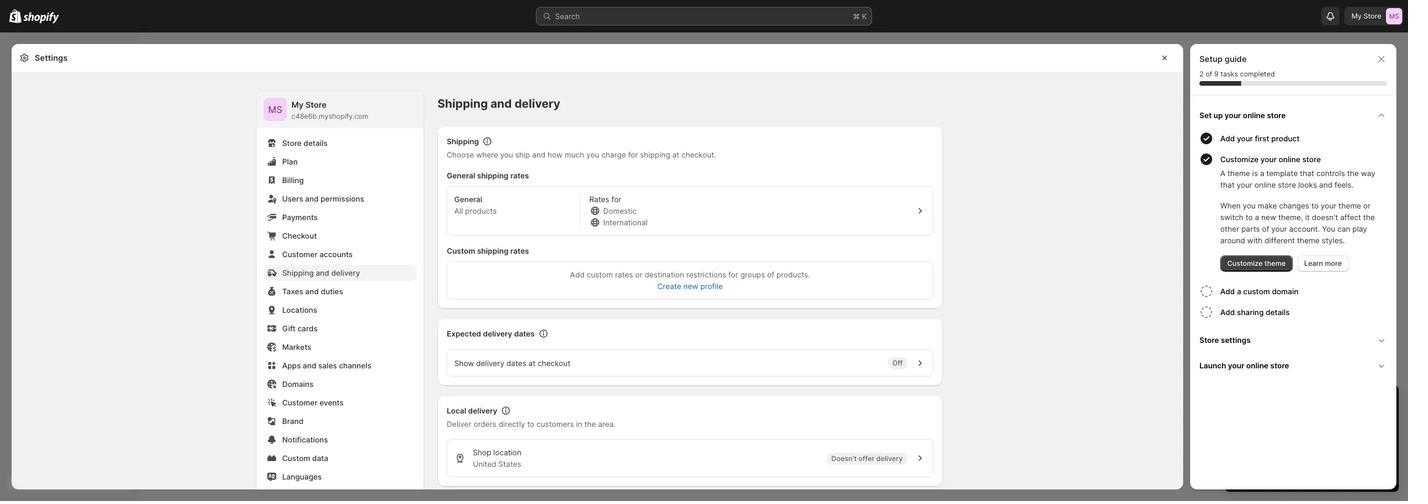 Task type: describe. For each thing, give the bounding box(es) containing it.
mark add sharing details as done image
[[1200, 305, 1214, 319]]

general for all
[[454, 195, 482, 204]]

a theme is a template that controls the way that your online store looks and feels.
[[1221, 169, 1376, 190]]

location
[[493, 448, 522, 457]]

orders
[[474, 420, 497, 429]]

store up plan
[[282, 139, 302, 148]]

setup guide
[[1200, 54, 1247, 64]]

my store
[[1352, 12, 1382, 20]]

the inside settings dialog
[[585, 420, 596, 429]]

styles.
[[1322, 236, 1345, 245]]

rates for general shipping rates
[[510, 171, 529, 180]]

and inside a theme is a template that controls the way that your online store looks and feels.
[[1320, 180, 1333, 190]]

products.
[[777, 270, 810, 279]]

play
[[1353, 224, 1367, 234]]

shipping for general shipping rates
[[477, 171, 509, 180]]

offer
[[859, 454, 875, 463]]

up
[[1214, 111, 1223, 120]]

checkout.
[[682, 150, 716, 159]]

0 vertical spatial for
[[628, 150, 638, 159]]

customize your online store element
[[1197, 168, 1392, 272]]

your right up
[[1225, 111, 1241, 120]]

and inside "link"
[[305, 287, 319, 296]]

switch
[[1221, 213, 1244, 222]]

store up 'product'
[[1267, 111, 1286, 120]]

gift cards
[[282, 324, 318, 333]]

k
[[862, 12, 867, 21]]

make
[[1258, 201, 1277, 210]]

show delivery dates at checkout
[[454, 358, 571, 368]]

local
[[447, 406, 466, 416]]

product
[[1272, 134, 1300, 143]]

united
[[473, 460, 497, 469]]

guide
[[1225, 54, 1247, 64]]

deliver
[[447, 420, 471, 429]]

set up your online store
[[1200, 111, 1286, 120]]

a inside add a custom domain button
[[1237, 287, 1242, 296]]

ms button
[[264, 98, 287, 121]]

settings
[[35, 53, 68, 63]]

sales
[[318, 361, 337, 370]]

more
[[1325, 259, 1342, 268]]

add a custom domain
[[1221, 287, 1299, 296]]

shipping inside shop settings menu element
[[282, 268, 314, 278]]

rates for add custom rates or destination restrictions for groups of products. create new profile
[[615, 270, 633, 279]]

customize for customize theme
[[1228, 259, 1263, 268]]

my for my store
[[1352, 12, 1362, 20]]

you inside when you make changes to your theme or switch to a new theme, it doesn't affect the other parts of your account. you can play around with different theme styles.
[[1243, 201, 1256, 210]]

store inside button
[[1200, 336, 1219, 345]]

apps
[[282, 361, 301, 370]]

new for a
[[1262, 213, 1277, 222]]

my for my store c48e6b.myshopify.com
[[292, 100, 304, 110]]

to inside settings dialog
[[527, 420, 535, 429]]

online up template
[[1279, 155, 1301, 164]]

plan
[[282, 157, 298, 166]]

learn more
[[1305, 259, 1342, 268]]

billing link
[[264, 172, 417, 188]]

theme,
[[1279, 213, 1303, 222]]

add custom rates or destination restrictions for groups of products. create new profile
[[570, 270, 810, 291]]

your inside button
[[1228, 361, 1245, 370]]

new for create
[[684, 282, 698, 291]]

learn
[[1305, 259, 1323, 268]]

channels
[[339, 361, 371, 370]]

billing
[[282, 176, 304, 185]]

delivery right show
[[476, 358, 504, 368]]

my store image
[[264, 98, 287, 121]]

tasks
[[1221, 70, 1238, 78]]

data
[[312, 454, 328, 463]]

taxes and duties
[[282, 287, 343, 296]]

expected
[[447, 329, 481, 338]]

your trial just started element
[[1225, 416, 1399, 492]]

settings
[[1221, 336, 1251, 345]]

or inside when you make changes to your theme or switch to a new theme, it doesn't affect the other parts of your account. you can play around with different theme styles.
[[1364, 201, 1371, 210]]

shipping and delivery link
[[264, 265, 417, 281]]

delivery up the orders
[[468, 406, 498, 416]]

how
[[548, 150, 563, 159]]

store left my store image
[[1364, 12, 1382, 20]]

and down "customer accounts"
[[316, 268, 329, 278]]

custom for custom data
[[282, 454, 310, 463]]

brand link
[[264, 413, 417, 429]]

launch
[[1200, 361, 1227, 370]]

add your first product button
[[1221, 128, 1392, 149]]

off
[[893, 359, 903, 367]]

customize for customize your online store
[[1221, 155, 1259, 164]]

custom data link
[[264, 450, 417, 467]]

add sharing details button
[[1221, 302, 1392, 323]]

online inside a theme is a template that controls the way that your online store looks and feels.
[[1255, 180, 1276, 190]]

directly
[[499, 420, 525, 429]]

or inside "add custom rates or destination restrictions for groups of products. create new profile"
[[635, 270, 643, 279]]

store details
[[282, 139, 328, 148]]

completed
[[1240, 70, 1275, 78]]

store down add your first product button
[[1303, 155, 1321, 164]]

store inside my store c48e6b.myshopify.com
[[306, 100, 327, 110]]

online up add your first product
[[1243, 111, 1265, 120]]

shop location united states
[[473, 448, 522, 469]]

parts
[[1242, 224, 1260, 234]]

1 horizontal spatial at
[[672, 150, 679, 159]]

it
[[1306, 213, 1310, 222]]

local delivery
[[447, 406, 498, 416]]

your up doesn't
[[1321, 201, 1337, 210]]

doesn't
[[1312, 213, 1338, 222]]

add for add a custom domain
[[1221, 287, 1235, 296]]

a inside when you make changes to your theme or switch to a new theme, it doesn't affect the other parts of your account. you can play around with different theme styles.
[[1255, 213, 1260, 222]]

store inside a theme is a template that controls the way that your online store looks and feels.
[[1278, 180, 1296, 190]]

⌘ k
[[853, 12, 867, 21]]

details inside shop settings menu element
[[304, 139, 328, 148]]

notifications
[[282, 435, 328, 445]]

locations link
[[264, 302, 417, 318]]

rates for
[[589, 195, 622, 204]]

learn more link
[[1298, 256, 1349, 272]]

rates
[[589, 195, 610, 204]]

delivery inside shop settings menu element
[[331, 268, 360, 278]]

of inside "add custom rates or destination restrictions for groups of products. create new profile"
[[767, 270, 775, 279]]

controls
[[1317, 169, 1345, 178]]

apps and sales channels link
[[264, 358, 417, 374]]

add for add custom rates or destination restrictions for groups of products. create new profile
[[570, 270, 585, 279]]

customer events
[[282, 398, 344, 407]]

add your first product
[[1221, 134, 1300, 143]]

markets
[[282, 343, 311, 352]]

payments link
[[264, 209, 417, 225]]

duties
[[321, 287, 343, 296]]

and right ship
[[532, 150, 546, 159]]

store settings button
[[1195, 327, 1392, 353]]

events
[[320, 398, 344, 407]]

your inside a theme is a template that controls the way that your online store looks and feels.
[[1237, 180, 1253, 190]]

customize theme link
[[1221, 256, 1293, 272]]

different
[[1265, 236, 1295, 245]]

shopify image
[[9, 9, 22, 23]]

way
[[1361, 169, 1376, 178]]

set
[[1200, 111, 1212, 120]]

checkout link
[[264, 228, 417, 244]]

theme inside a theme is a template that controls the way that your online store looks and feels.
[[1228, 169, 1250, 178]]

you
[[1322, 224, 1336, 234]]



Task type: locate. For each thing, give the bounding box(es) containing it.
your up different
[[1272, 224, 1287, 234]]

looks
[[1299, 180, 1317, 190]]

my right the ms button
[[292, 100, 304, 110]]

1 vertical spatial shipping
[[477, 171, 509, 180]]

shop settings menu element
[[257, 91, 424, 501]]

general for shipping
[[447, 171, 475, 180]]

add inside "add custom rates or destination restrictions for groups of products. create new profile"
[[570, 270, 585, 279]]

a up sharing
[[1237, 287, 1242, 296]]

add
[[1221, 134, 1235, 143], [570, 270, 585, 279], [1221, 287, 1235, 296], [1221, 308, 1235, 317]]

0 vertical spatial a
[[1260, 169, 1265, 178]]

0 horizontal spatial at
[[529, 358, 536, 368]]

delivery down customer accounts link
[[331, 268, 360, 278]]

domestic
[[603, 206, 637, 216]]

details down c48e6b.myshopify.com
[[304, 139, 328, 148]]

0 vertical spatial the
[[1348, 169, 1359, 178]]

languages link
[[264, 469, 417, 485]]

with
[[1248, 236, 1263, 245]]

that up looks
[[1300, 169, 1315, 178]]

shipping right charge
[[640, 150, 670, 159]]

doesn't
[[832, 454, 857, 463]]

the up the play
[[1364, 213, 1375, 222]]

new down restrictions
[[684, 282, 698, 291]]

customize up is
[[1221, 155, 1259, 164]]

1 vertical spatial that
[[1221, 180, 1235, 190]]

ship
[[515, 150, 530, 159]]

your up template
[[1261, 155, 1277, 164]]

international
[[603, 218, 648, 227]]

plan link
[[264, 154, 417, 170]]

create
[[658, 282, 681, 291]]

1 vertical spatial customer
[[282, 398, 318, 407]]

when
[[1221, 201, 1241, 210]]

where
[[476, 150, 498, 159]]

general shipping rates
[[447, 171, 529, 180]]

2 horizontal spatial the
[[1364, 213, 1375, 222]]

mark add a custom domain as done image
[[1200, 285, 1214, 298]]

1 vertical spatial at
[[529, 358, 536, 368]]

2 vertical spatial for
[[729, 270, 738, 279]]

online down the settings
[[1247, 361, 1269, 370]]

for right charge
[[628, 150, 638, 159]]

checkout
[[538, 358, 571, 368]]

custom shipping rates
[[447, 246, 529, 256]]

0 vertical spatial rates
[[510, 171, 529, 180]]

to up parts
[[1246, 213, 1253, 222]]

changes
[[1279, 201, 1310, 210]]

to up doesn't
[[1312, 201, 1319, 210]]

2 vertical spatial shipping
[[282, 268, 314, 278]]

0 horizontal spatial shipping and delivery
[[282, 268, 360, 278]]

products
[[465, 206, 497, 216]]

1 horizontal spatial or
[[1364, 201, 1371, 210]]

1 horizontal spatial shipping and delivery
[[438, 97, 560, 111]]

my inside my store c48e6b.myshopify.com
[[292, 100, 304, 110]]

dates up the show delivery dates at checkout on the left
[[514, 329, 535, 338]]

1 horizontal spatial details
[[1266, 308, 1290, 317]]

my store image
[[1386, 8, 1403, 24]]

domain
[[1272, 287, 1299, 296]]

0 vertical spatial at
[[672, 150, 679, 159]]

1 horizontal spatial you
[[587, 150, 599, 159]]

⌘
[[853, 12, 860, 21]]

0 vertical spatial customize
[[1221, 155, 1259, 164]]

0 horizontal spatial new
[[684, 282, 698, 291]]

0 horizontal spatial of
[[767, 270, 775, 279]]

0 vertical spatial my
[[1352, 12, 1362, 20]]

you right much
[[587, 150, 599, 159]]

affect
[[1341, 213, 1361, 222]]

0 horizontal spatial you
[[500, 150, 513, 159]]

9
[[1215, 70, 1219, 78]]

2
[[1200, 70, 1204, 78]]

1 vertical spatial general
[[454, 195, 482, 204]]

delivery
[[515, 97, 560, 111], [331, 268, 360, 278], [483, 329, 512, 338], [476, 358, 504, 368], [468, 406, 498, 416], [876, 454, 903, 463]]

for up domestic
[[612, 195, 622, 204]]

customize inside button
[[1221, 155, 1259, 164]]

the right in
[[585, 420, 596, 429]]

1 horizontal spatial for
[[628, 150, 638, 159]]

0 vertical spatial of
[[1206, 70, 1213, 78]]

rates for custom shipping rates
[[511, 246, 529, 256]]

the inside a theme is a template that controls the way that your online store looks and feels.
[[1348, 169, 1359, 178]]

general down the choose
[[447, 171, 475, 180]]

of inside when you make changes to your theme or switch to a new theme, it doesn't affect the other parts of your account. you can play around with different theme styles.
[[1262, 224, 1270, 234]]

new inside when you make changes to your theme or switch to a new theme, it doesn't affect the other parts of your account. you can play around with different theme styles.
[[1262, 213, 1277, 222]]

details
[[304, 139, 328, 148], [1266, 308, 1290, 317]]

for inside "add custom rates or destination restrictions for groups of products. create new profile"
[[729, 270, 738, 279]]

shipping and delivery down "customer accounts"
[[282, 268, 360, 278]]

0 horizontal spatial for
[[612, 195, 622, 204]]

0 horizontal spatial to
[[527, 420, 535, 429]]

1 vertical spatial to
[[1246, 213, 1253, 222]]

my left my store image
[[1352, 12, 1362, 20]]

general inside general all products
[[454, 195, 482, 204]]

domains link
[[264, 376, 417, 392]]

customer events link
[[264, 395, 417, 411]]

customer for customer events
[[282, 398, 318, 407]]

template
[[1267, 169, 1298, 178]]

shipping for custom shipping rates
[[477, 246, 509, 256]]

2 horizontal spatial of
[[1262, 224, 1270, 234]]

and down controls
[[1320, 180, 1333, 190]]

you left ship
[[500, 150, 513, 159]]

a
[[1260, 169, 1265, 178], [1255, 213, 1260, 222], [1237, 287, 1242, 296]]

1 customer from the top
[[282, 250, 318, 259]]

profile
[[701, 282, 723, 291]]

at
[[672, 150, 679, 159], [529, 358, 536, 368]]

sharing
[[1237, 308, 1264, 317]]

shipping
[[438, 97, 488, 111], [447, 137, 479, 146], [282, 268, 314, 278]]

customize theme
[[1228, 259, 1286, 268]]

2 vertical spatial rates
[[615, 270, 633, 279]]

1 horizontal spatial a
[[1255, 213, 1260, 222]]

my store c48e6b.myshopify.com
[[292, 100, 369, 121]]

customer down checkout
[[282, 250, 318, 259]]

is
[[1253, 169, 1258, 178]]

delivery up ship
[[515, 97, 560, 111]]

store down "store settings" button
[[1271, 361, 1289, 370]]

the inside when you make changes to your theme or switch to a new theme, it doesn't affect the other parts of your account. you can play around with different theme styles.
[[1364, 213, 1375, 222]]

a up parts
[[1255, 213, 1260, 222]]

1 vertical spatial a
[[1255, 213, 1260, 222]]

or
[[1364, 201, 1371, 210], [635, 270, 643, 279]]

for
[[628, 150, 638, 159], [612, 195, 622, 204], [729, 270, 738, 279]]

delivery up the show delivery dates at checkout on the left
[[483, 329, 512, 338]]

1 horizontal spatial to
[[1246, 213, 1253, 222]]

custom up languages
[[282, 454, 310, 463]]

at left 'checkout'
[[529, 358, 536, 368]]

customer accounts link
[[264, 246, 417, 263]]

theme down the account.
[[1297, 236, 1320, 245]]

add inside add a custom domain button
[[1221, 287, 1235, 296]]

shipping and delivery inside shipping and delivery link
[[282, 268, 360, 278]]

that
[[1300, 169, 1315, 178], [1221, 180, 1235, 190]]

2 vertical spatial the
[[585, 420, 596, 429]]

taxes and duties link
[[264, 283, 417, 300]]

you
[[500, 150, 513, 159], [587, 150, 599, 159], [1243, 201, 1256, 210]]

account.
[[1290, 224, 1320, 234]]

rates inside "add custom rates or destination restrictions for groups of products. create new profile"
[[615, 270, 633, 279]]

2 horizontal spatial to
[[1312, 201, 1319, 210]]

gift
[[282, 324, 296, 333]]

1 vertical spatial dates
[[507, 358, 527, 368]]

show
[[454, 358, 474, 368]]

1 horizontal spatial my
[[1352, 12, 1362, 20]]

custom inside shop settings menu element
[[282, 454, 310, 463]]

apps and sales channels
[[282, 361, 371, 370]]

1 vertical spatial the
[[1364, 213, 1375, 222]]

0 horizontal spatial the
[[585, 420, 596, 429]]

or up the play
[[1364, 201, 1371, 210]]

delivery right offer
[[876, 454, 903, 463]]

store down template
[[1278, 180, 1296, 190]]

1 horizontal spatial the
[[1348, 169, 1359, 178]]

shipping and delivery up where
[[438, 97, 560, 111]]

1 vertical spatial rates
[[511, 246, 529, 256]]

2 vertical spatial to
[[527, 420, 535, 429]]

1 vertical spatial shipping
[[447, 137, 479, 146]]

and right users
[[305, 194, 319, 203]]

0 vertical spatial custom
[[447, 246, 475, 256]]

1 horizontal spatial custom
[[447, 246, 475, 256]]

or left 'destination'
[[635, 270, 643, 279]]

other
[[1221, 224, 1240, 234]]

shipping down "products"
[[477, 246, 509, 256]]

your right launch
[[1228, 361, 1245, 370]]

customers
[[537, 420, 574, 429]]

search
[[555, 12, 580, 21]]

add inside add sharing details button
[[1221, 308, 1235, 317]]

1 horizontal spatial custom
[[1244, 287, 1270, 296]]

0 vertical spatial shipping
[[640, 150, 670, 159]]

you left make
[[1243, 201, 1256, 210]]

add inside add your first product button
[[1221, 134, 1235, 143]]

general up the all
[[454, 195, 482, 204]]

customize
[[1221, 155, 1259, 164], [1228, 259, 1263, 268]]

custom data
[[282, 454, 328, 463]]

shipping down where
[[477, 171, 509, 180]]

and right taxes
[[305, 287, 319, 296]]

launch your online store
[[1200, 361, 1289, 370]]

shop
[[473, 448, 491, 457]]

1 vertical spatial my
[[292, 100, 304, 110]]

around
[[1221, 236, 1246, 245]]

0 horizontal spatial custom
[[587, 270, 613, 279]]

custom down the all
[[447, 246, 475, 256]]

1 vertical spatial shipping and delivery
[[282, 268, 360, 278]]

0 vertical spatial details
[[304, 139, 328, 148]]

0 horizontal spatial details
[[304, 139, 328, 148]]

and up where
[[491, 97, 512, 111]]

2 customer from the top
[[282, 398, 318, 407]]

1 vertical spatial details
[[1266, 308, 1290, 317]]

permissions
[[321, 194, 364, 203]]

1 horizontal spatial new
[[1262, 213, 1277, 222]]

custom for custom shipping rates
[[447, 246, 475, 256]]

0 vertical spatial general
[[447, 171, 475, 180]]

new inside "add custom rates or destination restrictions for groups of products. create new profile"
[[684, 282, 698, 291]]

customize down with
[[1228, 259, 1263, 268]]

a inside a theme is a template that controls the way that your online store looks and feels.
[[1260, 169, 1265, 178]]

1 vertical spatial custom
[[1244, 287, 1270, 296]]

2 vertical spatial shipping
[[477, 246, 509, 256]]

create new profile link
[[658, 281, 723, 292]]

2 horizontal spatial for
[[729, 270, 738, 279]]

languages
[[282, 472, 322, 482]]

2 vertical spatial of
[[767, 270, 775, 279]]

online down is
[[1255, 180, 1276, 190]]

and right apps
[[303, 361, 316, 370]]

1 vertical spatial custom
[[282, 454, 310, 463]]

settings dialog
[[12, 44, 1184, 501]]

0 vertical spatial to
[[1312, 201, 1319, 210]]

choose where you ship and how much you charge for shipping at checkout.
[[447, 150, 716, 159]]

custom inside add a custom domain button
[[1244, 287, 1270, 296]]

0 vertical spatial new
[[1262, 213, 1277, 222]]

add a custom domain button
[[1221, 281, 1392, 302]]

shipping and delivery
[[438, 97, 560, 111], [282, 268, 360, 278]]

1 vertical spatial or
[[635, 270, 643, 279]]

dates for show delivery dates at checkout
[[507, 358, 527, 368]]

customize your online store
[[1221, 155, 1321, 164]]

0 vertical spatial or
[[1364, 201, 1371, 210]]

online inside button
[[1247, 361, 1269, 370]]

1 horizontal spatial of
[[1206, 70, 1213, 78]]

0 vertical spatial custom
[[587, 270, 613, 279]]

add for add your first product
[[1221, 134, 1235, 143]]

feels.
[[1335, 180, 1354, 190]]

setup guide dialog
[[1191, 44, 1397, 490]]

1 vertical spatial customize
[[1228, 259, 1263, 268]]

for left "groups"
[[729, 270, 738, 279]]

2 horizontal spatial a
[[1260, 169, 1265, 178]]

the up the feels.
[[1348, 169, 1359, 178]]

of right 2
[[1206, 70, 1213, 78]]

dates left 'checkout'
[[507, 358, 527, 368]]

0 horizontal spatial that
[[1221, 180, 1235, 190]]

0 vertical spatial shipping and delivery
[[438, 97, 560, 111]]

1 vertical spatial of
[[1262, 224, 1270, 234]]

in
[[576, 420, 582, 429]]

store details link
[[264, 135, 417, 151]]

theme right a
[[1228, 169, 1250, 178]]

general
[[447, 171, 475, 180], [454, 195, 482, 204]]

a right is
[[1260, 169, 1265, 178]]

of right "groups"
[[767, 270, 775, 279]]

to right directly
[[527, 420, 535, 429]]

details inside button
[[1266, 308, 1290, 317]]

store settings
[[1200, 336, 1251, 345]]

add for add sharing details
[[1221, 308, 1235, 317]]

0 horizontal spatial custom
[[282, 454, 310, 463]]

1 horizontal spatial that
[[1300, 169, 1315, 178]]

customer for customer accounts
[[282, 250, 318, 259]]

store up c48e6b.myshopify.com
[[306, 100, 327, 110]]

doesn't offer delivery
[[832, 454, 903, 463]]

2 horizontal spatial you
[[1243, 201, 1256, 210]]

1 vertical spatial new
[[684, 282, 698, 291]]

theme down different
[[1265, 259, 1286, 268]]

your left 'first'
[[1237, 134, 1253, 143]]

custom inside "add custom rates or destination restrictions for groups of products. create new profile"
[[587, 270, 613, 279]]

store inside button
[[1271, 361, 1289, 370]]

0 vertical spatial that
[[1300, 169, 1315, 178]]

0 horizontal spatial a
[[1237, 287, 1242, 296]]

0 vertical spatial shipping
[[438, 97, 488, 111]]

2 vertical spatial a
[[1237, 287, 1242, 296]]

that down a
[[1221, 180, 1235, 190]]

general all products
[[454, 195, 497, 216]]

choose
[[447, 150, 474, 159]]

gift cards link
[[264, 321, 417, 337]]

store up launch
[[1200, 336, 1219, 345]]

customer down domains
[[282, 398, 318, 407]]

details down domain
[[1266, 308, 1290, 317]]

shopify image
[[23, 12, 59, 24]]

dates for expected delivery dates
[[514, 329, 535, 338]]

at left the checkout.
[[672, 150, 679, 159]]

new down make
[[1262, 213, 1277, 222]]

0 vertical spatial customer
[[282, 250, 318, 259]]

accounts
[[320, 250, 353, 259]]

area.
[[598, 420, 616, 429]]

0 vertical spatial dates
[[514, 329, 535, 338]]

destination
[[645, 270, 684, 279]]

domains
[[282, 380, 314, 389]]

your down is
[[1237, 180, 1253, 190]]

0 horizontal spatial my
[[292, 100, 304, 110]]

0 horizontal spatial or
[[635, 270, 643, 279]]

of right parts
[[1262, 224, 1270, 234]]

theme up affect
[[1339, 201, 1362, 210]]

1 vertical spatial for
[[612, 195, 622, 204]]



Task type: vqa. For each thing, say whether or not it's contained in the screenshot.
top ONLINE STORE
no



